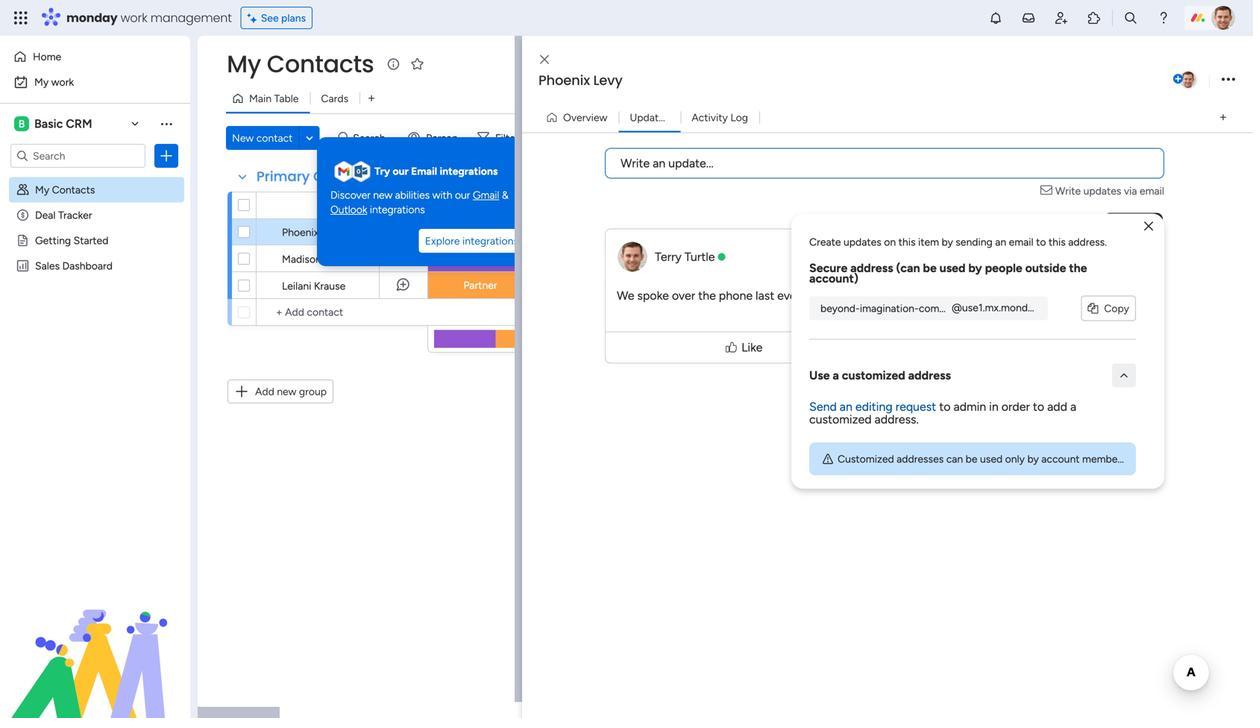 Task type: locate. For each thing, give the bounding box(es) containing it.
krause
[[314, 280, 346, 292]]

my contacts up deal tracker
[[35, 184, 95, 196]]

account
[[1042, 453, 1080, 466]]

search everything image
[[1124, 10, 1139, 25]]

1 horizontal spatial by
[[969, 261, 983, 275]]

customer down explore integrations
[[457, 252, 504, 265]]

1 vertical spatial our
[[455, 189, 470, 201]]

1 horizontal spatial an
[[840, 400, 853, 414]]

address down on
[[851, 261, 894, 275]]

list box containing my contacts
[[0, 174, 190, 480]]

integrations up the gmail
[[440, 165, 498, 178]]

discover
[[331, 189, 371, 201]]

just now
[[1073, 245, 1113, 258]]

our right with
[[455, 189, 470, 201]]

0 vertical spatial used
[[940, 261, 966, 275]]

2 this from the left
[[1049, 236, 1066, 248]]

2 horizontal spatial by
[[1028, 453, 1039, 466]]

my work option
[[9, 70, 181, 94]]

0 vertical spatial levy
[[594, 71, 623, 90]]

contacts
[[267, 47, 374, 81], [313, 167, 376, 186], [52, 184, 95, 196]]

1 vertical spatial customized
[[810, 413, 872, 427]]

1 vertical spatial a
[[1071, 400, 1077, 414]]

the down just
[[1069, 261, 1088, 275]]

options image
[[159, 148, 174, 163]]

0 vertical spatial address
[[851, 261, 894, 275]]

leilani krause
[[282, 280, 346, 292]]

home link
[[9, 45, 181, 69]]

0 horizontal spatial phoenix
[[282, 226, 319, 239]]

add
[[255, 385, 274, 398]]

1 horizontal spatial be
[[966, 453, 978, 466]]

this left just
[[1049, 236, 1066, 248]]

integrations down type
[[463, 235, 519, 247]]

integrations inside explore integrations button
[[463, 235, 519, 247]]

0 vertical spatial email
[[1140, 185, 1165, 197]]

updates
[[1084, 185, 1122, 197], [844, 236, 882, 248]]

addresses
[[897, 453, 944, 466]]

updates left via
[[1084, 185, 1122, 197]]

phoenix levy up madison doyle
[[282, 226, 343, 239]]

like
[[742, 341, 763, 355]]

public board image
[[16, 234, 30, 248]]

1 horizontal spatial the
[[1069, 261, 1088, 275]]

now
[[1093, 245, 1113, 258]]

updates for @use1.mx.monday.com
[[1084, 185, 1122, 197]]

an right send
[[840, 400, 853, 414]]

1 vertical spatial write
[[1056, 185, 1081, 197]]

0 vertical spatial new
[[373, 189, 393, 201]]

+ Add contact text field
[[264, 304, 421, 322]]

1 horizontal spatial new
[[373, 189, 393, 201]]

work
[[121, 9, 147, 26], [51, 76, 74, 88]]

customer
[[457, 226, 504, 238], [457, 252, 504, 265]]

0 vertical spatial the
[[1069, 261, 1088, 275]]

0 horizontal spatial my contacts
[[35, 184, 95, 196]]

last
[[756, 289, 775, 303]]

terry turtle
[[655, 250, 715, 264]]

add new group
[[255, 385, 327, 398]]

a inside to admin in order to add a customized address.
[[1071, 400, 1077, 414]]

1 customer from the top
[[457, 226, 504, 238]]

my up main
[[227, 47, 261, 81]]

option
[[0, 176, 190, 179]]

0 horizontal spatial email
[[1009, 236, 1034, 248]]

0 vertical spatial address.
[[1069, 236, 1107, 248]]

1 vertical spatial integrations
[[370, 203, 425, 216]]

help image
[[1157, 10, 1171, 25]]

1 this from the left
[[899, 236, 916, 248]]

my contacts up table at the left of the page
[[227, 47, 374, 81]]

used for by
[[940, 261, 966, 275]]

0 vertical spatial be
[[923, 261, 937, 275]]

the
[[1069, 261, 1088, 275], [699, 289, 716, 303]]

an for send an editing request
[[840, 400, 853, 414]]

phoenix up madison
[[282, 226, 319, 239]]

2 vertical spatial an
[[840, 400, 853, 414]]

0 horizontal spatial address.
[[875, 413, 919, 427]]

1 vertical spatial phoenix levy
[[282, 226, 343, 239]]

1 vertical spatial used
[[980, 453, 1003, 466]]

levy up doyle at the left top of page
[[321, 226, 343, 239]]

be right (can on the top right
[[923, 261, 937, 275]]

phoenix levy up the overview button
[[539, 71, 623, 90]]

table
[[274, 92, 299, 105]]

1 horizontal spatial levy
[[594, 71, 623, 90]]

just now link
[[1060, 244, 1113, 259]]

email right via
[[1140, 185, 1165, 197]]

used inside secure address (can be used by people outside the account)
[[940, 261, 966, 275]]

an up "people" on the right
[[996, 236, 1007, 248]]

angle down image
[[306, 132, 313, 144]]

terry turtle image
[[1179, 70, 1198, 90]]

list box
[[0, 174, 190, 480]]

0 vertical spatial by
[[942, 236, 953, 248]]

write inside button
[[621, 156, 650, 171]]

madison
[[282, 253, 322, 266]]

1 horizontal spatial this
[[1049, 236, 1066, 248]]

getting
[[35, 234, 71, 247]]

1 horizontal spatial email
[[1140, 185, 1165, 197]]

used down create updates on this item by sending an email to this address.
[[940, 261, 966, 275]]

Search field
[[349, 128, 394, 148]]

getting started
[[35, 234, 108, 247]]

1 vertical spatial work
[[51, 76, 74, 88]]

the right over
[[699, 289, 716, 303]]

0 vertical spatial updates
[[1084, 185, 1122, 197]]

cards
[[321, 92, 349, 105]]

0 horizontal spatial work
[[51, 76, 74, 88]]

Search in workspace field
[[31, 147, 125, 165]]

be right can
[[966, 453, 978, 466]]

0 vertical spatial work
[[121, 9, 147, 26]]

main table button
[[226, 87, 310, 110]]

phoenix levy inside field
[[539, 71, 623, 90]]

0 horizontal spatial an
[[653, 156, 666, 171]]

a right add
[[1071, 400, 1077, 414]]

my up "deal" at the left of page
[[35, 184, 49, 196]]

add new group button
[[228, 380, 334, 404]]

1 vertical spatial the
[[699, 289, 716, 303]]

by right item
[[942, 236, 953, 248]]

an inside button
[[653, 156, 666, 171]]

1 horizontal spatial a
[[1071, 400, 1077, 414]]

contact
[[323, 199, 361, 212]]

secure
[[810, 261, 848, 275]]

integrations down abilities
[[370, 203, 425, 216]]

write up just
[[1056, 185, 1081, 197]]

levy up overview
[[594, 71, 623, 90]]

phoenix levy
[[539, 71, 623, 90], [282, 226, 343, 239]]

0 vertical spatial integrations
[[440, 165, 498, 178]]

1 vertical spatial by
[[969, 261, 983, 275]]

by
[[942, 236, 953, 248], [969, 261, 983, 275], [1028, 453, 1039, 466]]

by inside secure address (can be used by people outside the account)
[[969, 261, 983, 275]]

admin
[[954, 400, 987, 414]]

primary contacts
[[257, 167, 376, 186]]

activity
[[692, 111, 728, 124]]

1 horizontal spatial updates
[[1084, 185, 1122, 197]]

members
[[1083, 453, 1126, 466]]

this right on
[[899, 236, 916, 248]]

write down "updates"
[[621, 156, 650, 171]]

customized up customized
[[810, 413, 872, 427]]

workspace image
[[14, 116, 29, 132]]

work inside option
[[51, 76, 74, 88]]

phoenix
[[539, 71, 590, 90], [282, 226, 319, 239]]

0 horizontal spatial used
[[940, 261, 966, 275]]

used left the only
[[980, 453, 1003, 466]]

my inside option
[[34, 76, 49, 88]]

1 horizontal spatial phoenix levy
[[539, 71, 623, 90]]

add view image
[[369, 93, 375, 104]]

1 horizontal spatial write
[[1056, 185, 1081, 197]]

0 vertical spatial write
[[621, 156, 650, 171]]

see plans button
[[241, 7, 313, 29]]

1 vertical spatial my contacts
[[35, 184, 95, 196]]

help
[[1190, 681, 1217, 696]]

0 vertical spatial our
[[393, 165, 409, 178]]

0 vertical spatial an
[[653, 156, 666, 171]]

a right use
[[833, 369, 839, 383]]

be inside secure address (can be used by people outside the account)
[[923, 261, 937, 275]]

by down sending
[[969, 261, 983, 275]]

1 vertical spatial updates
[[844, 236, 882, 248]]

@use1.mx.monday.com
[[952, 301, 1062, 314]]

an left the update...
[[653, 156, 666, 171]]

1 vertical spatial address
[[909, 369, 951, 383]]

updates left on
[[844, 236, 882, 248]]

1
[[679, 111, 683, 124]]

contacts up discover
[[313, 167, 376, 186]]

my inside list box
[[35, 184, 49, 196]]

create
[[810, 236, 841, 248]]

contacts up cards
[[267, 47, 374, 81]]

by right the only
[[1028, 453, 1039, 466]]

contacts inside field
[[313, 167, 376, 186]]

0 horizontal spatial updates
[[844, 236, 882, 248]]

0 vertical spatial a
[[833, 369, 839, 383]]

lottie animation image
[[0, 568, 190, 719]]

explore
[[425, 235, 460, 247]]

email
[[1140, 185, 1165, 197], [1009, 236, 1034, 248]]

1 horizontal spatial our
[[455, 189, 470, 201]]

write for write updates via email
[[1056, 185, 1081, 197]]

outlook
[[331, 203, 367, 216]]

main table
[[249, 92, 299, 105]]

1 vertical spatial phoenix
[[282, 226, 319, 239]]

0 vertical spatial customer
[[457, 226, 504, 238]]

1 horizontal spatial my contacts
[[227, 47, 374, 81]]

outside
[[1026, 261, 1067, 275]]

with
[[433, 189, 453, 201]]

0 vertical spatial phoenix
[[539, 71, 590, 90]]

0 horizontal spatial be
[[923, 261, 937, 275]]

phoenix down close "icon"
[[539, 71, 590, 90]]

1 horizontal spatial address
[[909, 369, 951, 383]]

email up "people" on the right
[[1009, 236, 1034, 248]]

1 vertical spatial an
[[996, 236, 1007, 248]]

our
[[393, 165, 409, 178], [455, 189, 470, 201]]

integrations
[[440, 165, 498, 178], [370, 203, 425, 216], [463, 235, 519, 247]]

monday
[[66, 9, 118, 26]]

2 vertical spatial integrations
[[463, 235, 519, 247]]

workspace selection element
[[14, 115, 94, 133]]

work right monday
[[121, 9, 147, 26]]

to left add
[[1033, 400, 1045, 414]]

address.
[[1069, 236, 1107, 248], [875, 413, 919, 427]]

dashboard
[[62, 260, 113, 272]]

my down home
[[34, 76, 49, 88]]

0 vertical spatial phoenix levy
[[539, 71, 623, 90]]

the inside secure address (can be used by people outside the account)
[[1069, 261, 1088, 275]]

used
[[940, 261, 966, 275], [980, 453, 1003, 466]]

0 horizontal spatial by
[[942, 236, 953, 248]]

1 vertical spatial be
[[966, 453, 978, 466]]

0 horizontal spatial phoenix levy
[[282, 226, 343, 239]]

we
[[617, 289, 635, 303]]

1 horizontal spatial used
[[980, 453, 1003, 466]]

0 horizontal spatial this
[[899, 236, 916, 248]]

2 customer from the top
[[457, 252, 504, 265]]

leilani
[[282, 280, 311, 292]]

by for item
[[942, 236, 953, 248]]

levy
[[594, 71, 623, 90], [321, 226, 343, 239]]

1 vertical spatial address.
[[875, 413, 919, 427]]

new inside discover new abilities with our gmail & outlook integrations
[[373, 189, 393, 201]]

0 horizontal spatial our
[[393, 165, 409, 178]]

contacts for primary contacts field
[[313, 167, 376, 186]]

0 horizontal spatial levy
[[321, 226, 343, 239]]

1 horizontal spatial phoenix
[[539, 71, 590, 90]]

0 horizontal spatial address
[[851, 261, 894, 275]]

customized inside to admin in order to add a customized address.
[[810, 413, 872, 427]]

filter button
[[472, 126, 542, 150]]

new right add
[[277, 385, 297, 398]]

abilities
[[395, 189, 430, 201]]

primary
[[257, 167, 310, 186]]

new
[[232, 132, 254, 144]]

new down 'try'
[[373, 189, 393, 201]]

0 horizontal spatial write
[[621, 156, 650, 171]]

over
[[672, 289, 696, 303]]

home option
[[9, 45, 181, 69]]

new inside button
[[277, 385, 297, 398]]

customer down type field
[[457, 226, 504, 238]]

a
[[833, 369, 839, 383], [1071, 400, 1077, 414]]

0 horizontal spatial the
[[699, 289, 716, 303]]

our right 'try'
[[393, 165, 409, 178]]

contacts up tracker on the left top of the page
[[52, 184, 95, 196]]

log
[[731, 111, 748, 124]]

see plans
[[261, 12, 306, 24]]

1 vertical spatial customer
[[457, 252, 504, 265]]

0 horizontal spatial a
[[833, 369, 839, 383]]

dapulse x slim image
[[1145, 221, 1154, 232]]

1 horizontal spatial work
[[121, 9, 147, 26]]

customized up editing
[[842, 369, 906, 383]]

work down home
[[51, 76, 74, 88]]

madison doyle
[[282, 253, 351, 266]]

0 horizontal spatial new
[[277, 385, 297, 398]]

address up request
[[909, 369, 951, 383]]

my
[[227, 47, 261, 81], [34, 76, 49, 88], [35, 184, 49, 196]]

1 vertical spatial new
[[277, 385, 297, 398]]



Task type: describe. For each thing, give the bounding box(es) containing it.
customized addresses can be used only by account members
[[838, 453, 1126, 466]]

an for write an update...
[[653, 156, 666, 171]]

beyond-imagination-company_pulse_6217459073_f7cfd94e5cfeec25eb93__51226247
[[821, 302, 1225, 315]]

update feed image
[[1022, 10, 1036, 25]]

person button
[[402, 126, 467, 150]]

/
[[672, 111, 676, 124]]

secure address (can be used by people outside the account)
[[810, 261, 1088, 286]]

new for discover
[[373, 189, 393, 201]]

basic
[[34, 117, 63, 131]]

lottie animation element
[[0, 568, 190, 719]]

management
[[151, 9, 232, 26]]

add
[[1048, 400, 1068, 414]]

invite members image
[[1054, 10, 1069, 25]]

main
[[249, 92, 272, 105]]

my contacts inside list box
[[35, 184, 95, 196]]

try our email integrations
[[375, 165, 498, 178]]

account)
[[810, 272, 859, 286]]

contacts inside list box
[[52, 184, 95, 196]]

files o image
[[1088, 303, 1099, 314]]

tracker
[[58, 209, 92, 222]]

doyle
[[324, 253, 351, 266]]

be for (can
[[923, 261, 937, 275]]

0 vertical spatial customized
[[842, 369, 906, 383]]

monday work management
[[66, 9, 232, 26]]

order
[[1002, 400, 1030, 414]]

write for write an update...
[[621, 156, 650, 171]]

2 horizontal spatial an
[[996, 236, 1007, 248]]

turtle
[[685, 250, 715, 264]]

close image
[[540, 54, 549, 65]]

activity log
[[692, 111, 748, 124]]

public dashboard image
[[16, 259, 30, 273]]

sales
[[35, 260, 60, 272]]

send an editing request
[[810, 400, 937, 414]]

workspace options image
[[159, 116, 174, 131]]

person
[[426, 132, 458, 144]]

email
[[411, 165, 437, 178]]

v2 search image
[[338, 130, 349, 146]]

sales dashboard
[[35, 260, 113, 272]]

discover new abilities with our gmail & outlook integrations
[[331, 189, 509, 216]]

write an update... button
[[605, 148, 1165, 179]]

add view image
[[1221, 112, 1227, 123]]

our inside discover new abilities with our gmail & outlook integrations
[[455, 189, 470, 201]]

evening.
[[778, 289, 822, 303]]

write an update...
[[621, 156, 714, 171]]

envelope o image
[[1041, 183, 1056, 199]]

work for monday
[[121, 9, 147, 26]]

create updates on this item by sending an email to this address.
[[810, 236, 1107, 248]]

0 vertical spatial my contacts
[[227, 47, 374, 81]]

my work
[[34, 76, 74, 88]]

activity log button
[[681, 106, 760, 129]]

new contact button
[[226, 126, 299, 150]]

gmail
[[473, 189, 499, 201]]

can
[[947, 453, 963, 466]]

plans
[[281, 12, 306, 24]]

by for used
[[969, 261, 983, 275]]

sending
[[956, 236, 993, 248]]

like button
[[609, 325, 880, 370]]

updates for to admin in order to add a customized address.
[[844, 236, 882, 248]]

work for my
[[51, 76, 74, 88]]

outlook button
[[331, 203, 367, 217]]

pinned
[[1125, 216, 1157, 228]]

basic crm
[[34, 117, 92, 131]]

imagination-
[[860, 302, 919, 315]]

partner
[[464, 279, 497, 292]]

be for can
[[966, 453, 978, 466]]

Phoenix Levy field
[[535, 71, 1171, 90]]

&
[[502, 189, 509, 201]]

spoke
[[638, 289, 669, 303]]

terry turtle image
[[1212, 6, 1236, 30]]

show board description image
[[385, 57, 402, 72]]

editing
[[856, 400, 893, 414]]

request
[[896, 400, 937, 414]]

to left 'admin'
[[940, 400, 951, 414]]

levy inside field
[[594, 71, 623, 90]]

terry turtle link
[[655, 250, 715, 264]]

Type field
[[465, 197, 496, 214]]

new for add
[[277, 385, 297, 398]]

1 vertical spatial email
[[1009, 236, 1034, 248]]

try
[[375, 165, 390, 178]]

use a customized address
[[810, 369, 951, 383]]

overview button
[[540, 106, 619, 129]]

select product image
[[13, 10, 28, 25]]

gmail button
[[473, 188, 499, 203]]

phone
[[719, 289, 753, 303]]

updates / 1 button
[[619, 106, 683, 129]]

updates / 1
[[630, 111, 683, 124]]

update...
[[669, 156, 714, 171]]

beyond-
[[821, 302, 860, 315]]

to up the outside
[[1036, 236, 1046, 248]]

Primary Contacts field
[[253, 167, 380, 187]]

1 vertical spatial levy
[[321, 226, 343, 239]]

notifications image
[[989, 10, 1004, 25]]

item
[[918, 236, 939, 248]]

write updates via email
[[1056, 185, 1165, 197]]

copy
[[1105, 302, 1130, 315]]

2 vertical spatial by
[[1028, 453, 1039, 466]]

address inside secure address (can be used by people outside the account)
[[851, 261, 894, 275]]

just
[[1073, 245, 1091, 258]]

contact
[[256, 132, 293, 144]]

send
[[810, 400, 837, 414]]

address. inside to admin in order to add a customized address.
[[875, 413, 919, 427]]

integrations inside discover new abilities with our gmail & outlook integrations
[[370, 203, 425, 216]]

monday marketplace image
[[1087, 10, 1102, 25]]

to admin in order to add a customized address.
[[810, 400, 1077, 427]]

used for only
[[980, 453, 1003, 466]]

people
[[985, 261, 1023, 275]]

we spoke over the phone last evening.
[[617, 289, 822, 303]]

b
[[18, 118, 25, 130]]

(can
[[896, 261, 920, 275]]

contacts for my contacts field
[[267, 47, 374, 81]]

via
[[1124, 185, 1138, 197]]

cards button
[[310, 87, 360, 110]]

1 horizontal spatial address.
[[1069, 236, 1107, 248]]

phoenix inside field
[[539, 71, 590, 90]]

my work link
[[9, 70, 181, 94]]

overview
[[563, 111, 608, 124]]

group
[[299, 385, 327, 398]]

deal tracker
[[35, 209, 92, 222]]

only
[[1006, 453, 1025, 466]]

My Contacts field
[[223, 47, 378, 81]]

add to favorites image
[[410, 56, 425, 71]]

options image
[[1222, 70, 1236, 90]]

dapulse addbtn image
[[1174, 75, 1183, 84]]

help button
[[1178, 676, 1230, 701]]

terry
[[655, 250, 682, 264]]



Task type: vqa. For each thing, say whether or not it's contained in the screenshot.
Primary Contacts
yes



